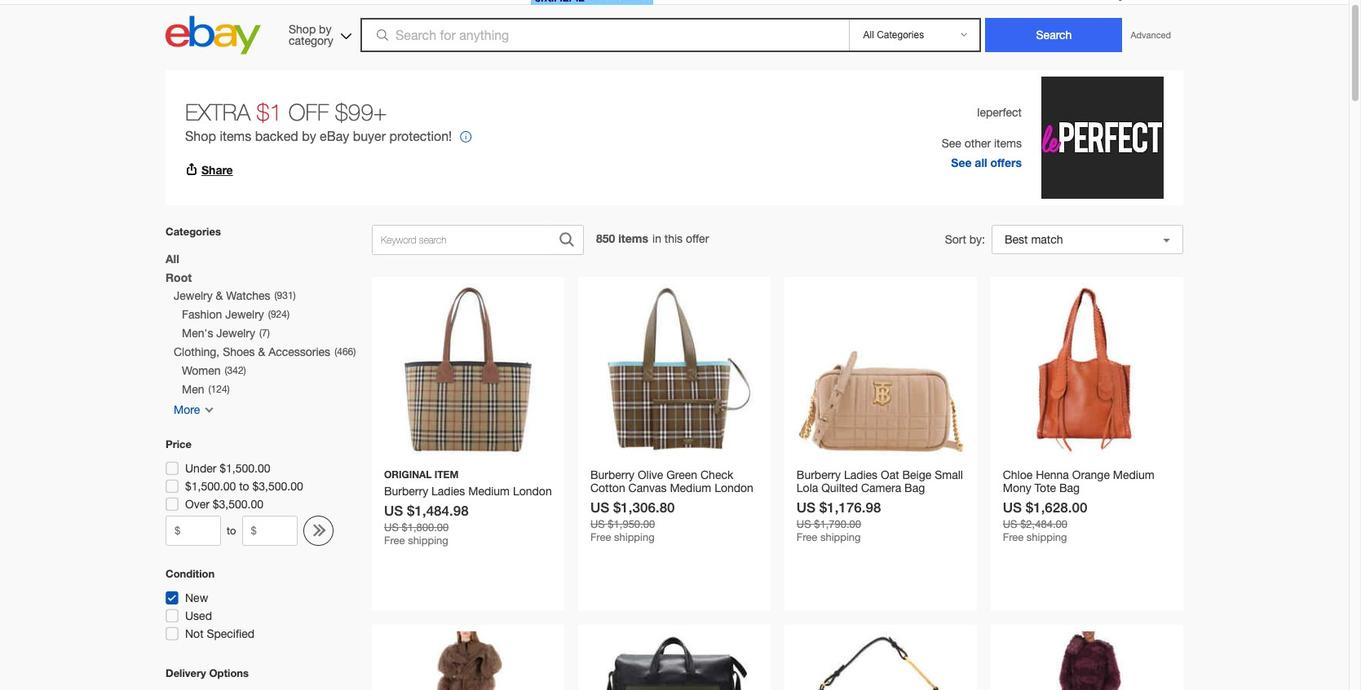 Task type: locate. For each thing, give the bounding box(es) containing it.
shipping
[[614, 532, 655, 544], [820, 532, 861, 544], [1027, 532, 1067, 544], [408, 535, 448, 547]]

medium inside chloe henna orange medium mony tote bag chc22as561h89884
[[1113, 469, 1155, 482]]

0 vertical spatial to
[[239, 480, 249, 493]]

to right enter minimum price field
[[227, 525, 236, 537]]

burberry inside burberry olive green check cotton canvas medium london tote 8078378
[[590, 469, 635, 482]]

$1,500.00 down under
[[185, 480, 236, 493]]

jewelry & watches link
[[174, 287, 270, 306]]

0 horizontal spatial bag
[[904, 482, 925, 495]]

see other items link
[[942, 134, 1022, 153]]

tote
[[1035, 482, 1056, 495], [590, 495, 612, 508]]

by inside shop by category
[[319, 22, 331, 35]]

see
[[942, 137, 961, 150], [951, 155, 972, 169]]

0 vertical spatial see
[[942, 137, 961, 150]]

1 vertical spatial to
[[227, 525, 236, 537]]

men's jewelry link
[[182, 325, 255, 343]]

men
[[182, 383, 204, 396]]

price
[[166, 438, 192, 451]]

$3,500.00 right over
[[213, 498, 263, 511]]

henna
[[1036, 469, 1069, 482]]

1 vertical spatial see
[[951, 155, 972, 169]]

off
[[288, 99, 329, 126]]

advanced
[[1131, 30, 1171, 40]]

bag up $1,628.00
[[1059, 482, 1080, 495]]

burberry inside burberry ladies oat beige small lola quilted camera bag 8063022
[[797, 469, 841, 482]]

item
[[434, 469, 459, 481]]

1 horizontal spatial bag
[[1059, 482, 1080, 495]]

london
[[715, 482, 753, 495]]

chevron right image
[[315, 524, 328, 539]]

Enter maximum price field
[[242, 516, 297, 546]]

share
[[201, 163, 233, 177]]

1 vertical spatial shop
[[185, 129, 216, 144]]

olive
[[638, 469, 663, 482]]

burberry up 8078378
[[590, 469, 635, 482]]

all
[[166, 252, 179, 266]]

shipping inside us $1,484.98 us $1,800.00 free shipping
[[408, 535, 448, 547]]

ebay
[[320, 129, 349, 144]]

free inside us $1,306.80 us $1,950.00 free shipping
[[590, 532, 611, 544]]

2 burberry from the left
[[797, 469, 841, 482]]

us down lola in the right of the page
[[797, 499, 816, 516]]

delivery
[[166, 667, 206, 680]]

0 horizontal spatial medium
[[670, 482, 711, 495]]

jewelry up fashion
[[174, 290, 213, 303]]

us $1,176.98 us $1,790.00 free shipping
[[797, 499, 881, 544]]

medium right orange
[[1113, 469, 1155, 482]]

& up fashion jewelry link
[[216, 290, 223, 303]]

bag right oat
[[904, 482, 925, 495]]

& down the (7)
[[258, 346, 265, 359]]

all
[[975, 155, 987, 169]]

items inside "see other items see all offers"
[[994, 137, 1022, 150]]

lola
[[797, 482, 818, 495]]

items up offers
[[994, 137, 1022, 150]]

account navigation
[[161, 0, 1183, 7]]

free inside the "us $1,628.00 us $2,484.00 free shipping"
[[1003, 532, 1024, 544]]

0 horizontal spatial shop
[[185, 129, 216, 144]]

shipping for $1,628.00
[[1027, 532, 1067, 544]]

cotton
[[590, 482, 625, 495]]

see left 'other'
[[942, 137, 961, 150]]

$1,800.00
[[402, 522, 449, 534]]

medium inside burberry olive green check cotton canvas medium london tote 8078378
[[670, 482, 711, 495]]

extra $1 off $99+
[[185, 99, 387, 126]]

free down $1,790.00
[[797, 532, 817, 544]]

0 vertical spatial jewelry
[[174, 290, 213, 303]]

women
[[182, 365, 221, 378]]

$1,500.00 right under
[[220, 462, 270, 475]]

free inside us $1,176.98 us $1,790.00 free shipping
[[797, 532, 817, 544]]

free
[[590, 532, 611, 544], [797, 532, 817, 544], [1003, 532, 1024, 544], [384, 535, 405, 547]]

information image
[[460, 132, 472, 145]]

shipping inside the "us $1,628.00 us $2,484.00 free shipping"
[[1027, 532, 1067, 544]]

(924)
[[268, 309, 290, 321]]

medium
[[1113, 469, 1155, 482], [670, 482, 711, 495]]

all root jewelry & watches (931) fashion jewelry (924) men's jewelry (7) clothing, shoes & accessories (466) women (342) men (124) more
[[166, 252, 356, 417]]

us left $1,800.00
[[384, 522, 399, 534]]

burberry ladies oat beige small lola quilted camera bag 8063022
[[797, 469, 963, 508]]

burberry up 8063022
[[797, 469, 841, 482]]

beige
[[902, 469, 932, 482]]

camera
[[861, 482, 901, 495]]

fashion
[[182, 308, 222, 321]]

(466)
[[334, 347, 356, 358]]

shipping down $1,790.00
[[820, 532, 861, 544]]

1 vertical spatial by
[[302, 129, 316, 144]]

850 items in this offer
[[596, 232, 709, 246]]

to
[[239, 480, 249, 493], [227, 525, 236, 537]]

to up enter maximum price field
[[239, 480, 249, 493]]

more button
[[174, 404, 212, 417]]

tote up $1,628.00
[[1035, 482, 1056, 495]]

protection!
[[389, 129, 452, 144]]

bag inside burberry ladies oat beige small lola quilted camera bag 8063022
[[904, 482, 925, 495]]

tote left 8078378
[[590, 495, 612, 508]]

1 vertical spatial &
[[258, 346, 265, 359]]

1 horizontal spatial &
[[258, 346, 265, 359]]

best match
[[1005, 233, 1063, 246]]

sort by:
[[945, 233, 985, 246]]

by:
[[969, 233, 985, 246]]

&
[[216, 290, 223, 303], [258, 346, 265, 359]]

shipping down the $2,484.00
[[1027, 532, 1067, 544]]

small
[[935, 469, 963, 482]]

1 horizontal spatial tote
[[1035, 482, 1056, 495]]

1 horizontal spatial to
[[239, 480, 249, 493]]

free down the '$1,950.00'
[[590, 532, 611, 544]]

free down the $2,484.00
[[1003, 532, 1024, 544]]

medium right olive
[[670, 482, 711, 495]]

chloe
[[1003, 469, 1033, 482]]

us down "mony"
[[1003, 499, 1022, 516]]

0 horizontal spatial by
[[302, 129, 316, 144]]

jewelry down watches
[[225, 308, 264, 321]]

shipping for $1,484.98
[[408, 535, 448, 547]]

2 horizontal spatial items
[[994, 137, 1022, 150]]

used
[[185, 610, 212, 623]]

condition
[[166, 568, 215, 581]]

0 horizontal spatial burberry
[[590, 469, 635, 482]]

shipping down $1,800.00
[[408, 535, 448, 547]]

quilted
[[821, 482, 858, 495]]

2 bag from the left
[[1059, 482, 1080, 495]]

jewelry up shoes
[[216, 327, 255, 340]]

$1
[[257, 99, 282, 126]]

items
[[220, 129, 251, 144], [994, 137, 1022, 150], [618, 232, 648, 246]]

shop inside shop by category
[[289, 22, 316, 35]]

offers
[[990, 155, 1022, 169]]

free down $1,800.00
[[384, 535, 405, 547]]

8078378
[[615, 495, 660, 508]]

$3,500.00 up enter maximum price field
[[252, 480, 303, 493]]

canvas
[[628, 482, 667, 495]]

(931)
[[274, 290, 296, 302]]

offer
[[686, 233, 709, 246]]

items left in at the left top
[[618, 232, 648, 246]]

bag
[[904, 482, 925, 495], [1059, 482, 1080, 495]]

burberry olive green check cotton canvas medium london tote 8078378
[[590, 469, 753, 508]]

us left the '$1,950.00'
[[590, 519, 605, 531]]

0 vertical spatial shop
[[289, 22, 316, 35]]

0 horizontal spatial items
[[220, 129, 251, 144]]

1 horizontal spatial medium
[[1113, 469, 1155, 482]]

1 burberry from the left
[[590, 469, 635, 482]]

items down extra on the left of the page
[[220, 129, 251, 144]]

0 horizontal spatial to
[[227, 525, 236, 537]]

0 horizontal spatial tote
[[590, 495, 612, 508]]

free for us $1,176.98
[[797, 532, 817, 544]]

1 horizontal spatial by
[[319, 22, 331, 35]]

root
[[166, 271, 192, 285]]

0 vertical spatial &
[[216, 290, 223, 303]]

shipping inside us $1,176.98 us $1,790.00 free shipping
[[820, 532, 861, 544]]

get an extra 15% off image
[[531, 0, 653, 5]]

buyer
[[353, 129, 386, 144]]

shipping inside us $1,306.80 us $1,950.00 free shipping
[[614, 532, 655, 544]]

options
[[209, 667, 249, 680]]

8063022
[[797, 495, 841, 508]]

1 horizontal spatial items
[[618, 232, 648, 246]]

Search for anything text field
[[363, 20, 846, 51]]

Enter minimum price field
[[166, 516, 221, 546]]

0 vertical spatial by
[[319, 22, 331, 35]]

1 bag from the left
[[904, 482, 925, 495]]

$1,176.98
[[819, 499, 881, 516]]

men link
[[182, 381, 204, 400]]

$3,500.00
[[252, 480, 303, 493], [213, 498, 263, 511]]

orange
[[1072, 469, 1110, 482]]

1 horizontal spatial burberry
[[797, 469, 841, 482]]

None submit
[[986, 18, 1123, 52]]

see left all
[[951, 155, 972, 169]]

$1,790.00
[[814, 519, 861, 531]]

shipping for $1,176.98
[[820, 532, 861, 544]]

shipping down the '$1,950.00'
[[614, 532, 655, 544]]

$1,628.00
[[1026, 499, 1087, 516]]

Keyword search text field
[[373, 226, 550, 254]]

1 horizontal spatial shop
[[289, 22, 316, 35]]



Task type: vqa. For each thing, say whether or not it's contained in the screenshot.
18% within the $459.99 $559.99 | 18% off Free shipping
no



Task type: describe. For each thing, give the bounding box(es) containing it.
check
[[701, 469, 733, 482]]

2 vertical spatial jewelry
[[216, 327, 255, 340]]

shoes
[[223, 346, 255, 359]]

shop for shop items backed by ebay buyer protection!
[[185, 129, 216, 144]]

$2,484.00
[[1020, 519, 1068, 531]]

over
[[185, 498, 209, 511]]

shop for shop by category
[[289, 22, 316, 35]]

burberry for $1,306.80
[[590, 469, 635, 482]]

accessories
[[268, 346, 330, 359]]

shipping for $1,306.80
[[614, 532, 655, 544]]

$1,950.00
[[608, 519, 655, 531]]

chc22as561h89884
[[1003, 495, 1114, 508]]

850
[[596, 232, 615, 246]]

(7)
[[259, 328, 270, 339]]

us $1,628.00 us $2,484.00 free shipping
[[1003, 499, 1087, 544]]

burberry for $1,176.98
[[797, 469, 841, 482]]

(342)
[[225, 365, 246, 377]]

men's
[[182, 327, 213, 340]]

categories
[[166, 225, 221, 238]]

to inside price under $1,500.00 $1,500.00 to $3,500.00 over $3,500.00
[[239, 480, 249, 493]]

$1,306.80
[[613, 499, 675, 516]]

chloe henna orange medium mony tote bag chc22as561h89884
[[1003, 469, 1155, 508]]

us $1,306.80 us $1,950.00 free shipping
[[590, 499, 675, 544]]

not
[[185, 628, 204, 641]]

items for shop items backed by ebay buyer protection!
[[220, 129, 251, 144]]

tote inside chloe henna orange medium mony tote bag chc22as561h89884
[[1035, 482, 1056, 495]]

leperfect
[[977, 106, 1022, 119]]

new used not specified
[[185, 592, 254, 641]]

us up $1,800.00
[[384, 502, 403, 519]]

specified
[[207, 628, 254, 641]]

share button
[[185, 163, 233, 177]]

best
[[1005, 233, 1028, 246]]

extra
[[185, 99, 250, 126]]

see all offers link
[[951, 153, 1022, 172]]

shop items backed by ebay buyer protection!
[[185, 129, 452, 144]]

$99+
[[335, 99, 387, 126]]

0 vertical spatial $1,500.00
[[220, 462, 270, 475]]

watches
[[226, 290, 270, 303]]

1 vertical spatial jewelry
[[225, 308, 264, 321]]

mony
[[1003, 482, 1031, 495]]

bag inside chloe henna orange medium mony tote bag chc22as561h89884
[[1059, 482, 1080, 495]]

none submit inside 'shop by category' banner
[[986, 18, 1123, 52]]

1 vertical spatial $3,500.00
[[213, 498, 263, 511]]

this
[[665, 233, 683, 246]]

free for us $1,628.00
[[1003, 532, 1024, 544]]

tote inside burberry olive green check cotton canvas medium london tote 8078378
[[590, 495, 612, 508]]

original
[[384, 469, 432, 481]]

items for 850 items in this offer
[[618, 232, 648, 246]]

us down 8063022
[[797, 519, 811, 531]]

us left the $2,484.00
[[1003, 519, 1017, 531]]

free for us $1,306.80
[[590, 532, 611, 544]]

0 horizontal spatial &
[[216, 290, 223, 303]]

in
[[652, 233, 661, 246]]

match
[[1031, 233, 1063, 246]]

advanced link
[[1123, 19, 1179, 51]]

sort
[[945, 233, 966, 246]]

category
[[289, 34, 333, 47]]

women link
[[182, 362, 221, 381]]

price under $1,500.00 $1,500.00 to $3,500.00 over $3,500.00
[[166, 438, 303, 511]]

(124)
[[208, 384, 230, 396]]

clothing,
[[174, 346, 220, 359]]

other
[[965, 137, 991, 150]]

shop by category
[[289, 22, 333, 47]]

clothing, shoes & accessories link
[[174, 343, 330, 362]]

leperfect profile image image
[[1041, 77, 1164, 199]]

oat
[[881, 469, 899, 482]]

under
[[185, 462, 216, 475]]

best match button
[[992, 225, 1183, 254]]

shop by category banner
[[161, 0, 1183, 59]]

ladies
[[844, 469, 878, 482]]

backed
[[255, 129, 298, 144]]

more
[[174, 404, 200, 417]]

0 vertical spatial $3,500.00
[[252, 480, 303, 493]]

us $1,484.98 us $1,800.00 free shipping
[[384, 502, 469, 547]]

1 vertical spatial $1,500.00
[[185, 480, 236, 493]]

green
[[666, 469, 697, 482]]

us down cotton
[[590, 499, 609, 516]]

fashion jewelry link
[[182, 306, 264, 325]]

see other items see all offers
[[942, 137, 1022, 169]]

delivery options
[[166, 667, 249, 680]]

free inside us $1,484.98 us $1,800.00 free shipping
[[384, 535, 405, 547]]

shop by category button
[[281, 16, 355, 51]]

chevron right image
[[310, 524, 323, 539]]



